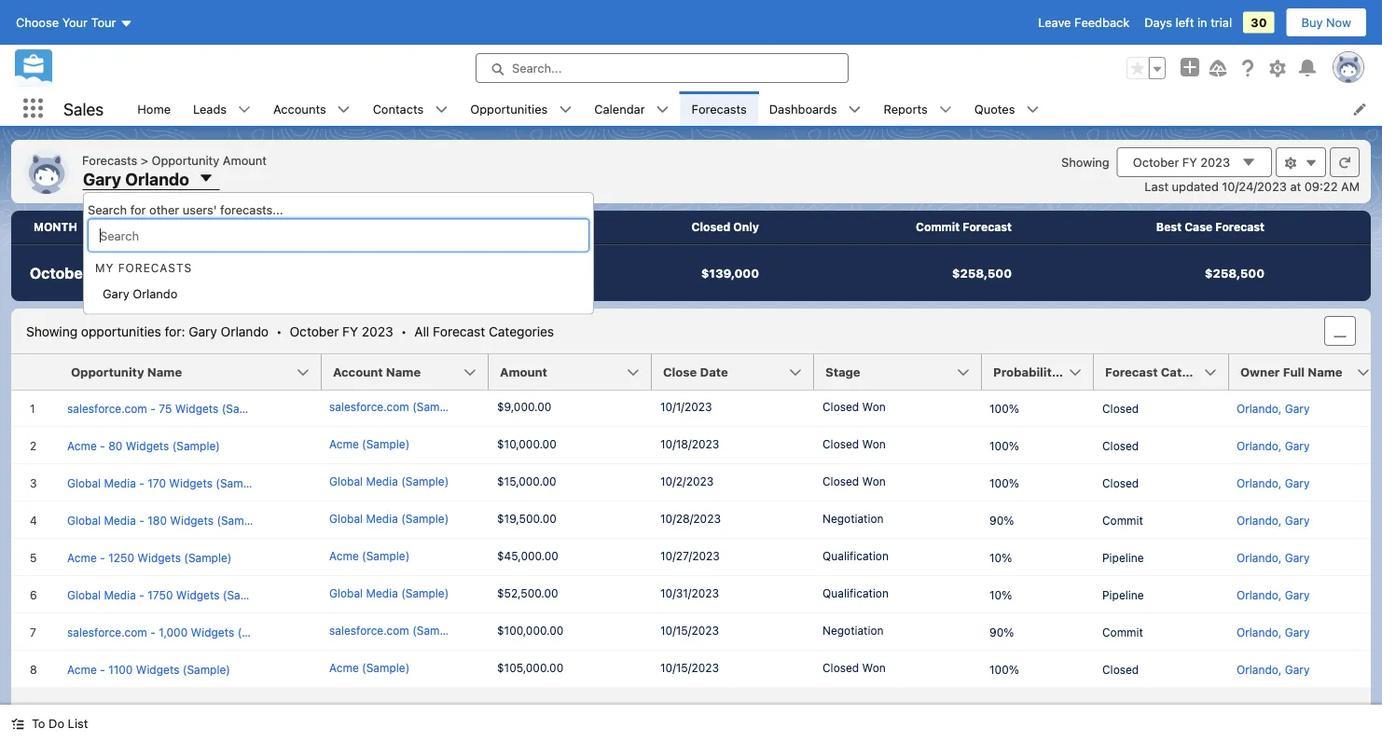 Task type: vqa. For each thing, say whether or not it's contained in the screenshot.
ORLANDO
yes



Task type: describe. For each thing, give the bounding box(es) containing it.
owner full name
[[1241, 365, 1343, 379]]

1 horizontal spatial october
[[290, 324, 339, 339]]

accounts link
[[262, 91, 337, 126]]

pipeline for 10/27/2023
[[1103, 551, 1145, 564]]

commit forecast
[[916, 221, 1012, 234]]

close date cell
[[652, 355, 826, 391]]

pipeline for 10/31/2023
[[1103, 589, 1145, 602]]

case
[[1185, 221, 1213, 234]]

amount inside forecasts > opportunity amount gary orlando
[[223, 153, 267, 167]]

owner full name cell
[[1230, 355, 1383, 391]]

opportunities list item
[[459, 91, 583, 126]]

$139,000
[[701, 266, 760, 280]]

quotes list item
[[964, 91, 1051, 126]]

30
[[1251, 15, 1268, 29]]

100% for 10/18/2023
[[990, 439, 1020, 453]]

choose
[[16, 15, 59, 29]]

buy
[[1302, 15, 1324, 29]]

reports link
[[873, 91, 939, 126]]

forecasts for forecasts
[[692, 102, 747, 116]]

close date button
[[652, 355, 815, 390]]

contacts
[[373, 102, 424, 116]]

updated
[[1173, 179, 1219, 193]]

$52,500.00
[[497, 587, 558, 600]]

text default image for reports
[[939, 103, 952, 116]]

account name
[[333, 365, 421, 379]]

1 • from the left
[[276, 324, 282, 339]]

leads list item
[[182, 91, 262, 126]]

leave feedback
[[1039, 15, 1130, 29]]

dashboards link
[[758, 91, 849, 126]]

close
[[663, 365, 697, 379]]

10/31/2023
[[661, 587, 719, 600]]

date
[[700, 365, 728, 379]]

1 $258,500 from the left
[[952, 266, 1012, 280]]

won for 10/1/2023
[[863, 400, 886, 413]]

quotes
[[975, 102, 1016, 116]]

10% for 10/31/2023
[[990, 589, 1013, 602]]

month
[[34, 221, 77, 234]]

forecast category
[[1106, 365, 1217, 379]]

am
[[1342, 179, 1360, 193]]

$10,000.00
[[497, 438, 557, 451]]

now
[[1327, 15, 1352, 29]]

only
[[734, 221, 760, 234]]

opportunity inside 'opportunity name' button
[[71, 365, 144, 379]]

stage cell
[[815, 355, 994, 391]]

forecasts link
[[681, 91, 758, 126]]

october inside row
[[30, 265, 89, 282]]

last updated 10/24/2023 at 09:22 am
[[1145, 179, 1360, 193]]

0 vertical spatial commit
[[916, 221, 960, 234]]

quota
[[488, 221, 522, 234]]

orlando inside application
[[133, 286, 178, 300]]

other
[[149, 202, 179, 216]]

90% for 10/28/2023
[[990, 514, 1015, 527]]

row number image
[[11, 355, 60, 390]]

name for opportunity name
[[147, 365, 182, 379]]

users'
[[183, 202, 217, 216]]

search...
[[512, 61, 562, 75]]

10/18/2023
[[661, 438, 720, 451]]

october fy 2023 button
[[1118, 147, 1273, 177]]

leave
[[1039, 15, 1072, 29]]

10/28/2023
[[661, 512, 721, 525]]

to do list button
[[0, 705, 99, 743]]

100% for 10/1/2023
[[990, 402, 1020, 415]]

closed won for 10/2/2023
[[823, 475, 886, 488]]

october fy 2023 row
[[11, 244, 1383, 301]]

$100,000.00
[[497, 624, 564, 637]]

gary inside application
[[103, 286, 129, 300]]

commit for 10/15/2023
[[1103, 626, 1144, 639]]

showing opportunities for: gary orlando • october fy 2023 • all forecast categories
[[26, 324, 554, 339]]

$19,500.00
[[497, 512, 557, 525]]

buy now
[[1302, 15, 1352, 29]]

opportunity name button
[[60, 355, 322, 390]]

reports list item
[[873, 91, 964, 126]]

$45,000.00
[[497, 550, 559, 563]]

owner
[[1241, 365, 1281, 379]]

for:
[[165, 324, 185, 339]]

90% for 10/15/2023
[[990, 626, 1015, 639]]

current
[[173, 267, 216, 280]]

your
[[62, 15, 88, 29]]

2 vertical spatial fy
[[343, 324, 358, 339]]

opportunities link
[[459, 91, 559, 126]]

amount button
[[489, 355, 652, 390]]

100% for 10/2/2023
[[990, 477, 1020, 490]]

stage button
[[815, 355, 982, 390]]

do
[[49, 717, 64, 731]]

forecasts > opportunity amount gary orlando
[[82, 153, 267, 189]]

forecasts for forecasts > opportunity amount gary orlando
[[82, 153, 137, 167]]

Search for other users' forecasts... text field
[[88, 219, 590, 252]]

search... button
[[476, 53, 849, 83]]

closed won for 10/1/2023
[[823, 400, 886, 413]]

grid containing opportunity name
[[11, 355, 1383, 690]]

dashboards
[[770, 102, 837, 116]]

showing for showing
[[1062, 155, 1110, 169]]

amount inside button
[[500, 365, 548, 379]]

10/24/2023
[[1223, 179, 1287, 193]]

sales
[[63, 99, 104, 119]]

won for 10/15/2023
[[863, 662, 886, 675]]

text default image for dashboards
[[849, 103, 862, 116]]

2 $258,500 from the left
[[1205, 266, 1265, 280]]

calendar link
[[583, 91, 656, 126]]

10/2/2023
[[661, 475, 714, 488]]

fy inside row
[[93, 265, 111, 282]]

opportunity name
[[71, 365, 182, 379]]

left
[[1176, 15, 1195, 29]]

account name button
[[322, 355, 489, 390]]

1 horizontal spatial 2023
[[362, 324, 394, 339]]

to do list
[[32, 717, 88, 731]]

calendar list item
[[583, 91, 681, 126]]

reports
[[884, 102, 928, 116]]

days left in trial
[[1145, 15, 1233, 29]]

probability
[[994, 365, 1059, 379]]

gary orlando button
[[82, 167, 220, 190]]



Task type: locate. For each thing, give the bounding box(es) containing it.
$258,500 button down commit forecast
[[797, 245, 1050, 301]]

1 vertical spatial 10%
[[990, 589, 1013, 602]]

text default image down "search..." at top
[[559, 103, 572, 116]]

0 horizontal spatial fy
[[93, 265, 111, 282]]

opportunity name cell
[[60, 355, 333, 391]]

opportunities
[[471, 102, 548, 116]]

negotiation for 10/28/2023
[[823, 512, 884, 525]]

2023 inside row
[[115, 265, 153, 282]]

2023 up the account name
[[362, 324, 394, 339]]

gary up search
[[83, 169, 121, 189]]

category
[[1161, 365, 1217, 379]]

best case forecast
[[1157, 221, 1265, 234]]

list containing home
[[126, 91, 1383, 126]]

text default image right quotes
[[1027, 103, 1040, 116]]

status containing showing opportunities for: gary orlando
[[26, 324, 554, 339]]

$258,500 button down the "best"
[[1050, 245, 1303, 301]]

1 vertical spatial gary
[[103, 286, 129, 300]]

0 vertical spatial 10/15/2023
[[661, 624, 719, 637]]

showing
[[1062, 155, 1110, 169], [26, 324, 78, 339]]

4 closed won from the top
[[823, 662, 886, 675]]

1 closed won from the top
[[823, 400, 886, 413]]

accounts
[[273, 102, 326, 116]]

0 vertical spatial showing
[[1062, 155, 1110, 169]]

account
[[333, 365, 383, 379]]

2 vertical spatial orlando
[[221, 324, 269, 339]]

2023 up updated
[[1201, 155, 1231, 169]]

2 pipeline from the top
[[1103, 589, 1145, 602]]

my forecasts
[[95, 262, 192, 275]]

text default image
[[238, 103, 251, 116], [337, 103, 351, 116], [559, 103, 572, 116], [656, 103, 670, 116], [849, 103, 862, 116], [939, 103, 952, 116], [1305, 157, 1318, 170]]

$9,000.00
[[497, 400, 552, 413]]

2 horizontal spatial name
[[1308, 365, 1343, 379]]

all
[[414, 324, 429, 339]]

0 horizontal spatial showing
[[26, 324, 78, 339]]

text default image for leads
[[238, 103, 251, 116]]

probability (%) cell
[[982, 355, 1106, 391]]

2023
[[1201, 155, 1231, 169], [115, 265, 153, 282], [362, 324, 394, 339]]

0 horizontal spatial $258,500
[[952, 266, 1012, 280]]

opportunity
[[152, 153, 219, 167], [71, 365, 144, 379]]

tour
[[91, 15, 116, 29]]

2 vertical spatial october
[[290, 324, 339, 339]]

october inside button
[[1133, 155, 1180, 169]]

search
[[88, 202, 127, 216]]

gary down my
[[103, 286, 129, 300]]

2 10/15/2023 from the top
[[661, 662, 719, 675]]

name down for:
[[147, 365, 182, 379]]

gary
[[83, 169, 121, 189], [103, 286, 129, 300], [189, 324, 217, 339]]

text default image inside "to do list" button
[[11, 718, 24, 731]]

1 vertical spatial amount
[[500, 365, 548, 379]]

$258,500 button
[[797, 245, 1050, 301], [1050, 245, 1303, 301]]

0 horizontal spatial 2023
[[115, 265, 153, 282]]

text default image inside accounts list item
[[337, 103, 351, 116]]

name inside button
[[147, 365, 182, 379]]

(%)
[[1063, 365, 1085, 379]]

october up last
[[1133, 155, 1180, 169]]

october fy 2023 inside button
[[1133, 155, 1231, 169]]

probability (%)
[[994, 365, 1085, 379]]

forecasts inside gary orlando application
[[118, 262, 192, 275]]

list
[[126, 91, 1383, 126]]

0 horizontal spatial october fy 2023
[[30, 265, 153, 282]]

2023 inside button
[[1201, 155, 1231, 169]]

october fy 2023 up gary orlando
[[30, 265, 153, 282]]

days
[[1145, 15, 1173, 29]]

2 won from the top
[[863, 438, 886, 451]]

fy up gary orlando
[[93, 265, 111, 282]]

text default image inside quotes list item
[[1027, 103, 1040, 116]]

opportunity right >
[[152, 153, 219, 167]]

opportunity inside forecasts > opportunity amount gary orlando
[[152, 153, 219, 167]]

qualification for 10/27/2023
[[823, 550, 889, 563]]

stage
[[826, 365, 861, 379]]

0 vertical spatial gary
[[83, 169, 121, 189]]

leave feedback link
[[1039, 15, 1130, 29]]

1 horizontal spatial •
[[401, 324, 407, 339]]

1 vertical spatial 10/15/2023
[[661, 662, 719, 675]]

name inside button
[[386, 365, 421, 379]]

0 horizontal spatial opportunity
[[71, 365, 144, 379]]

1 horizontal spatial fy
[[343, 324, 358, 339]]

october left my
[[30, 265, 89, 282]]

1 qualification from the top
[[823, 550, 889, 563]]

forecasts...
[[220, 202, 283, 216]]

closed won for 10/18/2023
[[823, 438, 886, 451]]

gary orlando
[[103, 286, 178, 300]]

text default image inside reports list item
[[939, 103, 952, 116]]

october down gary orlando application
[[290, 324, 339, 339]]

text default image inside dashboards list item
[[849, 103, 862, 116]]

opportunities
[[81, 324, 161, 339]]

0 vertical spatial october fy 2023
[[1133, 155, 1231, 169]]

• left all
[[401, 324, 407, 339]]

1 vertical spatial orlando
[[133, 286, 178, 300]]

forecasts left >
[[82, 153, 137, 167]]

gary right for:
[[189, 324, 217, 339]]

1 negotiation from the top
[[823, 512, 884, 525]]

1 horizontal spatial showing
[[1062, 155, 1110, 169]]

10%
[[990, 551, 1013, 564], [990, 589, 1013, 602]]

2 vertical spatial commit
[[1103, 626, 1144, 639]]

$258,500 down commit forecast
[[952, 266, 1012, 280]]

1 vertical spatial pipeline
[[1103, 589, 1145, 602]]

leads link
[[182, 91, 238, 126]]

amount cell
[[489, 355, 663, 391]]

0 vertical spatial orlando
[[125, 169, 189, 189]]

fy up updated
[[1183, 155, 1198, 169]]

09:22
[[1305, 179, 1338, 193]]

2 vertical spatial gary
[[189, 324, 217, 339]]

closed won
[[823, 400, 886, 413], [823, 438, 886, 451], [823, 475, 886, 488], [823, 662, 886, 675]]

0 vertical spatial pipeline
[[1103, 551, 1145, 564]]

name inside "button"
[[1308, 365, 1343, 379]]

leads
[[193, 102, 227, 116]]

qualification
[[823, 550, 889, 563], [823, 587, 889, 600]]

closed only
[[692, 221, 760, 234]]

group
[[1127, 57, 1166, 79]]

$139,000 button
[[544, 245, 797, 301]]

gary orlando application
[[84, 252, 593, 310]]

4 100% from the top
[[990, 663, 1020, 676]]

1 pipeline from the top
[[1103, 551, 1145, 564]]

0 vertical spatial negotiation
[[823, 512, 884, 525]]

100% for 10/15/2023
[[990, 663, 1020, 676]]

accounts list item
[[262, 91, 362, 126]]

forecasts inside list
[[692, 102, 747, 116]]

at
[[1291, 179, 1302, 193]]

home link
[[126, 91, 182, 126]]

10/27/2023
[[661, 550, 720, 563]]

1 vertical spatial fy
[[93, 265, 111, 282]]

name
[[147, 365, 182, 379], [386, 365, 421, 379], [1308, 365, 1343, 379]]

amount up $9,000.00
[[500, 365, 548, 379]]

0 vertical spatial amount
[[223, 153, 267, 167]]

0 vertical spatial forecasts
[[692, 102, 747, 116]]

3 closed won from the top
[[823, 475, 886, 488]]

last
[[1145, 179, 1169, 193]]

best
[[1157, 221, 1182, 234]]

text default image inside opportunities list item
[[559, 103, 572, 116]]

1 vertical spatial commit
[[1103, 514, 1144, 527]]

amount up forecasts...
[[223, 153, 267, 167]]

1 horizontal spatial amount
[[500, 365, 548, 379]]

showing for showing opportunities for: gary orlando • october fy 2023 • all forecast categories
[[26, 324, 78, 339]]

1 horizontal spatial october fy 2023
[[1133, 155, 1231, 169]]

3 won from the top
[[863, 475, 886, 488]]

1 won from the top
[[863, 400, 886, 413]]

text default image for calendar
[[656, 103, 670, 116]]

4 won from the top
[[863, 662, 886, 675]]

2 qualification from the top
[[823, 587, 889, 600]]

orlando down >
[[125, 169, 189, 189]]

text default image left to
[[11, 718, 24, 731]]

1 vertical spatial showing
[[26, 324, 78, 339]]

orlando inside forecasts > opportunity amount gary orlando
[[125, 169, 189, 189]]

1 vertical spatial opportunity
[[71, 365, 144, 379]]

gary inside forecasts > opportunity amount gary orlando
[[83, 169, 121, 189]]

2 horizontal spatial october
[[1133, 155, 1180, 169]]

0 horizontal spatial amount
[[223, 153, 267, 167]]

contacts link
[[362, 91, 435, 126]]

calendar
[[595, 102, 645, 116]]

>
[[141, 153, 148, 167]]

qualification for 10/31/2023
[[823, 587, 889, 600]]

forecasts up gary orlando
[[118, 262, 192, 275]]

1 10% from the top
[[990, 551, 1013, 564]]

2 closed won from the top
[[823, 438, 886, 451]]

1 vertical spatial forecasts
[[82, 153, 137, 167]]

0 vertical spatial october
[[1133, 155, 1180, 169]]

quotes link
[[964, 91, 1027, 126]]

forecast inside button
[[1106, 365, 1158, 379]]

1 $258,500 button from the left
[[797, 245, 1050, 301]]

won for 10/18/2023
[[863, 438, 886, 451]]

10% for 10/27/2023
[[990, 551, 1013, 564]]

full
[[1284, 365, 1305, 379]]

in
[[1198, 15, 1208, 29]]

commit for 10/28/2023
[[1103, 514, 1144, 527]]

orlando down my forecasts
[[133, 286, 178, 300]]

feedback
[[1075, 15, 1130, 29]]

•
[[276, 324, 282, 339], [401, 324, 407, 339]]

2 • from the left
[[401, 324, 407, 339]]

text default image for opportunities
[[559, 103, 572, 116]]

probability (%) button
[[982, 355, 1094, 390]]

0 vertical spatial qualification
[[823, 550, 889, 563]]

1 horizontal spatial name
[[386, 365, 421, 379]]

close date
[[663, 365, 728, 379]]

2 name from the left
[[386, 365, 421, 379]]

name down all
[[386, 365, 421, 379]]

closed
[[692, 221, 731, 234], [823, 400, 860, 413], [1103, 402, 1139, 415], [823, 438, 860, 451], [1103, 439, 1139, 453], [823, 475, 860, 488], [1103, 477, 1139, 490], [823, 662, 860, 675], [1103, 663, 1139, 676]]

2 negotiation from the top
[[823, 624, 884, 637]]

text default image right reports
[[939, 103, 952, 116]]

2 10% from the top
[[990, 589, 1013, 602]]

0 vertical spatial fy
[[1183, 155, 1198, 169]]

1 vertical spatial october fy 2023
[[30, 265, 153, 282]]

forecasts down search... button
[[692, 102, 747, 116]]

row number cell
[[11, 355, 60, 391]]

1 name from the left
[[147, 365, 182, 379]]

name for account name
[[386, 365, 421, 379]]

negotiation for 10/15/2023
[[823, 624, 884, 637]]

fy up account
[[343, 324, 358, 339]]

orlando up opportunity name cell
[[221, 324, 269, 339]]

0 vertical spatial opportunity
[[152, 153, 219, 167]]

0 horizontal spatial •
[[276, 324, 282, 339]]

choose your tour
[[16, 15, 116, 29]]

10/15/2023
[[661, 624, 719, 637], [661, 662, 719, 675]]

1 vertical spatial 2023
[[115, 265, 153, 282]]

for
[[130, 202, 146, 216]]

1 90% from the top
[[990, 514, 1015, 527]]

opportunity down "opportunities"
[[71, 365, 144, 379]]

trial
[[1211, 15, 1233, 29]]

october fy 2023 inside row
[[30, 265, 153, 282]]

text default image for accounts
[[337, 103, 351, 116]]

1 horizontal spatial $258,500
[[1205, 266, 1265, 280]]

text default image right accounts
[[337, 103, 351, 116]]

forecast category cell
[[1094, 355, 1241, 391]]

text default image up the 'at'
[[1285, 157, 1298, 170]]

10/1/2023
[[661, 400, 712, 413]]

$15,000.00
[[497, 475, 557, 488]]

search for other users' forecasts...
[[88, 202, 283, 216]]

2 horizontal spatial fy
[[1183, 155, 1198, 169]]

0 vertical spatial 2023
[[1201, 155, 1231, 169]]

3 100% from the top
[[990, 477, 1020, 490]]

2 $258,500 button from the left
[[1050, 245, 1303, 301]]

closed won for 10/15/2023
[[823, 662, 886, 675]]

forecasts inside forecasts > opportunity amount gary orlando
[[82, 153, 137, 167]]

text default image inside contacts list item
[[435, 103, 448, 116]]

3 name from the left
[[1308, 365, 1343, 379]]

choose your tour button
[[15, 7, 134, 37]]

1 100% from the top
[[990, 402, 1020, 415]]

1 vertical spatial negotiation
[[823, 624, 884, 637]]

to
[[32, 717, 45, 731]]

10/15/2023 for $105,000.00
[[661, 662, 719, 675]]

contacts list item
[[362, 91, 459, 126]]

text default image left 'reports' link
[[849, 103, 862, 116]]

my
[[95, 262, 114, 275]]

• down gary orlando application
[[276, 324, 282, 339]]

1 vertical spatial 90%
[[990, 626, 1015, 639]]

text default image up last updated 10/24/2023 at 09:22 am
[[1242, 155, 1257, 170]]

buy now button
[[1286, 7, 1368, 37]]

0 vertical spatial 10%
[[990, 551, 1013, 564]]

forecast category button
[[1094, 355, 1230, 390]]

pipeline
[[1103, 551, 1145, 564], [1103, 589, 1145, 602]]

2 horizontal spatial 2023
[[1201, 155, 1231, 169]]

grid
[[11, 355, 1383, 690]]

2 100% from the top
[[990, 439, 1020, 453]]

10/15/2023 for $100,000.00
[[661, 624, 719, 637]]

forecasts
[[692, 102, 747, 116], [82, 153, 137, 167], [118, 262, 192, 275]]

status
[[26, 324, 554, 339]]

text default image
[[435, 103, 448, 116], [1027, 103, 1040, 116], [1242, 155, 1257, 170], [1285, 157, 1298, 170], [11, 718, 24, 731]]

$258,500
[[952, 266, 1012, 280], [1205, 266, 1265, 280]]

text default image up 09:22
[[1305, 157, 1318, 170]]

1 vertical spatial october
[[30, 265, 89, 282]]

text default image down search... button
[[656, 103, 670, 116]]

text default image right leads on the left top of the page
[[238, 103, 251, 116]]

fy
[[1183, 155, 1198, 169], [93, 265, 111, 282], [343, 324, 358, 339]]

text default image right contacts
[[435, 103, 448, 116]]

october fy 2023 up updated
[[1133, 155, 1231, 169]]

text default image inside leads "list item"
[[238, 103, 251, 116]]

gary orlando link
[[91, 277, 189, 310]]

october fy 2023
[[1133, 155, 1231, 169], [30, 265, 153, 282]]

account name cell
[[322, 355, 500, 391]]

0 vertical spatial 90%
[[990, 514, 1015, 527]]

amount
[[223, 153, 267, 167], [500, 365, 548, 379]]

1 10/15/2023 from the top
[[661, 624, 719, 637]]

text default image inside the october fy 2023 button
[[1242, 155, 1257, 170]]

2 90% from the top
[[990, 626, 1015, 639]]

text default image inside calendar list item
[[656, 103, 670, 116]]

1 horizontal spatial opportunity
[[152, 153, 219, 167]]

1 vertical spatial qualification
[[823, 587, 889, 600]]

0 horizontal spatial october
[[30, 265, 89, 282]]

dashboards list item
[[758, 91, 873, 126]]

2 vertical spatial forecasts
[[118, 262, 192, 275]]

2 vertical spatial 2023
[[362, 324, 394, 339]]

$258,500 down the best case forecast
[[1205, 266, 1265, 280]]

0 horizontal spatial name
[[147, 365, 182, 379]]

owner full name button
[[1230, 355, 1383, 390]]

fy inside button
[[1183, 155, 1198, 169]]

$105,000.00
[[497, 662, 564, 675]]

2023 up gary orlando
[[115, 265, 153, 282]]

won for 10/2/2023
[[863, 475, 886, 488]]

name right full
[[1308, 365, 1343, 379]]



